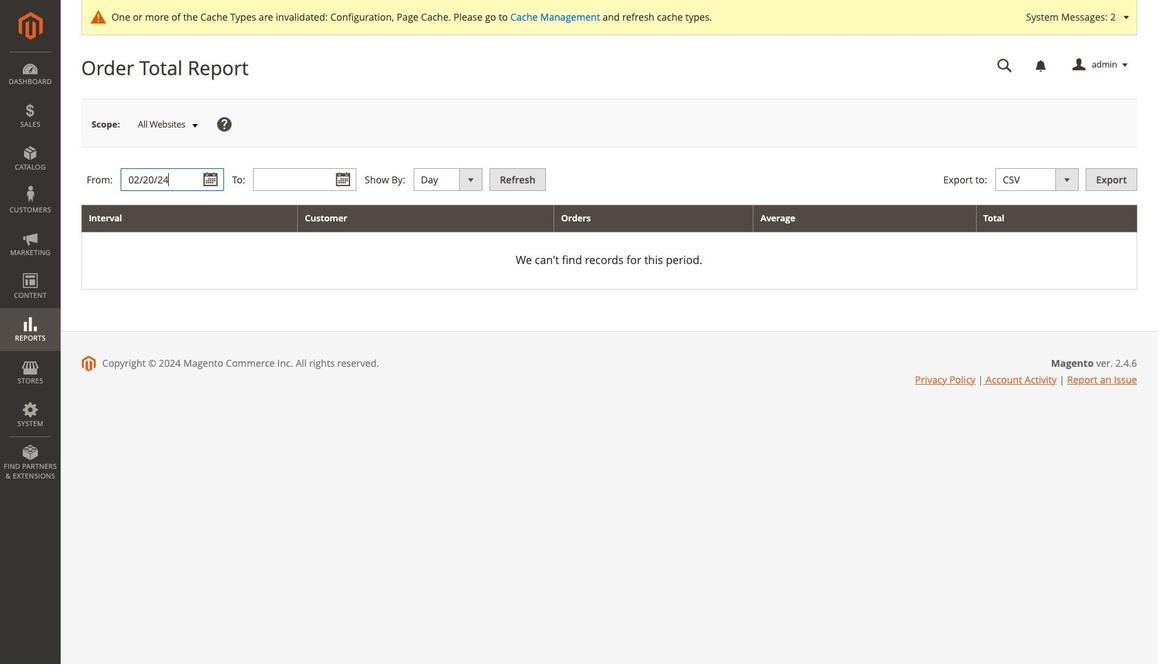 Task type: locate. For each thing, give the bounding box(es) containing it.
None text field
[[988, 53, 1023, 77], [121, 168, 224, 191], [988, 53, 1023, 77], [121, 168, 224, 191]]

None text field
[[253, 168, 357, 191]]

magento admin panel image
[[18, 12, 42, 40]]

menu bar
[[0, 52, 61, 488]]



